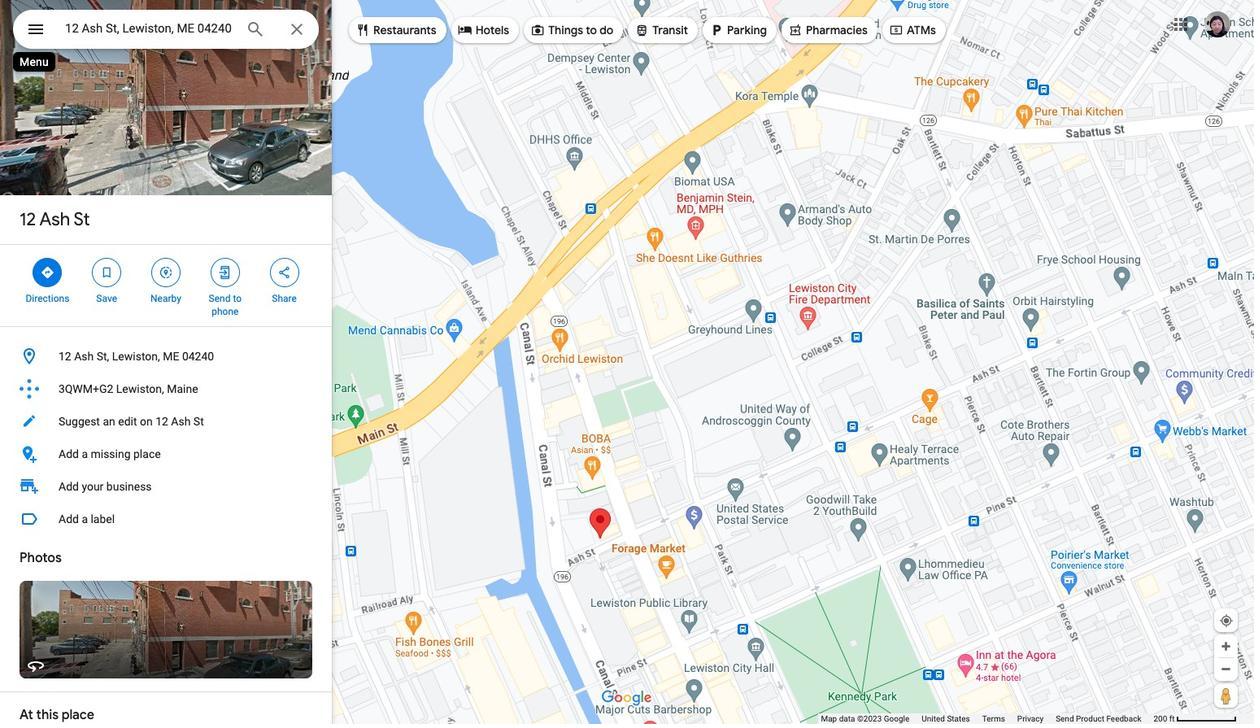 Task type: vqa. For each thing, say whether or not it's contained in the screenshot.
The 3Qwm+G2
yes



Task type: describe. For each thing, give the bounding box(es) containing it.
edit
[[118, 415, 137, 428]]

©2023
[[858, 714, 882, 723]]

google account: michele murakami  
(michele.murakami@adept.ai) image
[[1205, 11, 1231, 37]]

suggest
[[59, 415, 100, 428]]

add a label
[[59, 513, 115, 526]]

to inside  things to do
[[586, 23, 597, 37]]

12 ash st
[[20, 208, 90, 231]]

photos
[[20, 550, 62, 566]]

send for send to phone
[[209, 293, 231, 304]]

a for label
[[82, 513, 88, 526]]

none field inside the 12 ash st, lewiston, me 04240 'field'
[[65, 19, 233, 38]]

add your business link
[[0, 470, 332, 503]]


[[99, 264, 114, 282]]

data
[[839, 714, 856, 723]]

12 for 12 ash st
[[20, 208, 36, 231]]

add a missing place
[[59, 448, 161, 461]]

to inside send to phone
[[233, 293, 242, 304]]


[[710, 21, 724, 39]]

ft
[[1170, 714, 1175, 723]]

actions for 12 ash st region
[[0, 245, 332, 326]]

 search field
[[13, 10, 319, 52]]

add for add a missing place
[[59, 448, 79, 461]]

ash inside 'button'
[[171, 415, 191, 428]]

united states button
[[922, 714, 970, 724]]

privacy
[[1018, 714, 1044, 723]]


[[277, 264, 292, 282]]

12 for 12 ash st, lewiston, me 04240
[[59, 350, 71, 363]]

footer inside google maps element
[[821, 714, 1154, 724]]

feedback
[[1107, 714, 1142, 723]]


[[788, 21, 803, 39]]

st,
[[97, 350, 109, 363]]

12 ash st, lewiston, me 04240
[[59, 350, 214, 363]]

united states
[[922, 714, 970, 723]]

states
[[947, 714, 970, 723]]

add a label button
[[0, 503, 332, 535]]

terms
[[983, 714, 1006, 723]]

atms
[[907, 23, 936, 37]]

map
[[821, 714, 837, 723]]

200 ft button
[[1154, 714, 1238, 723]]


[[40, 264, 55, 282]]

3qwm+g2
[[59, 382, 113, 395]]

product
[[1076, 714, 1105, 723]]

on
[[140, 415, 153, 428]]

show your location image
[[1220, 613, 1234, 628]]

suggest an edit on 12 ash st button
[[0, 405, 332, 438]]

map data ©2023 google
[[821, 714, 910, 723]]

at
[[20, 707, 33, 723]]

suggest an edit on 12 ash st
[[59, 415, 204, 428]]

parking
[[727, 23, 767, 37]]

hotels
[[476, 23, 509, 37]]

 restaurants
[[356, 21, 437, 39]]

business
[[106, 480, 152, 493]]

send product feedback button
[[1056, 714, 1142, 724]]

pharmacies
[[806, 23, 868, 37]]

lewiston, inside "button"
[[112, 350, 160, 363]]

google
[[884, 714, 910, 723]]

ash for st,
[[74, 350, 94, 363]]

layers
[[40, 689, 66, 700]]

 button
[[13, 10, 59, 52]]


[[218, 264, 233, 282]]

directions
[[26, 293, 69, 304]]

12 Ash St, Lewiston, ME 04240 field
[[13, 10, 319, 49]]



Task type: locate. For each thing, give the bounding box(es) containing it.
st
[[74, 208, 90, 231], [194, 415, 204, 428]]

0 vertical spatial add
[[59, 448, 79, 461]]

1 vertical spatial 12
[[59, 350, 71, 363]]

missing
[[91, 448, 131, 461]]

to up phone
[[233, 293, 242, 304]]

a inside add a missing place button
[[82, 448, 88, 461]]

footer containing map data ©2023 google
[[821, 714, 1154, 724]]

send
[[209, 293, 231, 304], [1056, 714, 1074, 723]]

add your business
[[59, 480, 152, 493]]

transit
[[653, 23, 688, 37]]

1 horizontal spatial to
[[586, 23, 597, 37]]

0 horizontal spatial ash
[[40, 208, 70, 231]]

a for missing
[[82, 448, 88, 461]]

lewiston,
[[112, 350, 160, 363], [116, 382, 164, 395]]

1 vertical spatial place
[[62, 707, 94, 723]]

add left "label"
[[59, 513, 79, 526]]

2 vertical spatial 12
[[156, 415, 168, 428]]

ash for st
[[40, 208, 70, 231]]

0 vertical spatial ash
[[40, 208, 70, 231]]

a left "label"
[[82, 513, 88, 526]]

ash
[[40, 208, 70, 231], [74, 350, 94, 363], [171, 415, 191, 428]]

add a missing place button
[[0, 438, 332, 470]]

ash up 
[[40, 208, 70, 231]]

lewiston, inside 'button'
[[116, 382, 164, 395]]

add inside button
[[59, 448, 79, 461]]

st inside suggest an edit on 12 ash st 'button'
[[194, 415, 204, 428]]

1 vertical spatial st
[[194, 415, 204, 428]]

ash left st,
[[74, 350, 94, 363]]

3 add from the top
[[59, 513, 79, 526]]

lewiston, right st,
[[112, 350, 160, 363]]

0 vertical spatial st
[[74, 208, 90, 231]]

12 inside "button"
[[59, 350, 71, 363]]

 transit
[[635, 21, 688, 39]]

phone
[[212, 306, 239, 317]]

0 vertical spatial lewiston,
[[112, 350, 160, 363]]

zoom in image
[[1220, 640, 1233, 653]]

save
[[96, 293, 117, 304]]

an
[[103, 415, 115, 428]]

2 vertical spatial ash
[[171, 415, 191, 428]]

3qwm+g2 lewiston, maine button
[[0, 373, 332, 405]]

add left your
[[59, 480, 79, 493]]

to
[[586, 23, 597, 37], [233, 293, 242, 304]]

0 vertical spatial 12
[[20, 208, 36, 231]]

12 ash st main content
[[0, 0, 332, 724]]


[[889, 21, 904, 39]]

0 vertical spatial place
[[133, 448, 161, 461]]

send to phone
[[209, 293, 242, 317]]

do
[[600, 23, 614, 37]]

1 horizontal spatial 12
[[59, 350, 71, 363]]

send left product
[[1056, 714, 1074, 723]]

1 add from the top
[[59, 448, 79, 461]]

a left missing on the left of the page
[[82, 448, 88, 461]]

zoom out image
[[1220, 663, 1233, 675]]

2 vertical spatial add
[[59, 513, 79, 526]]

200 ft
[[1154, 714, 1175, 723]]

place down on at the left bottom of page
[[133, 448, 161, 461]]


[[356, 21, 370, 39]]

3qwm+g2 lewiston, maine
[[59, 382, 198, 395]]

send product feedback
[[1056, 714, 1142, 723]]

0 vertical spatial to
[[586, 23, 597, 37]]

 parking
[[710, 21, 767, 39]]

2 add from the top
[[59, 480, 79, 493]]

12 ash st, lewiston, me 04240 button
[[0, 340, 332, 373]]

0 horizontal spatial place
[[62, 707, 94, 723]]

 hotels
[[458, 21, 509, 39]]

send inside 'button'
[[1056, 714, 1074, 723]]

1 vertical spatial add
[[59, 480, 79, 493]]

label
[[91, 513, 115, 526]]


[[26, 18, 46, 41]]

your
[[82, 480, 104, 493]]

12
[[20, 208, 36, 231], [59, 350, 71, 363], [156, 415, 168, 428]]

footer
[[821, 714, 1154, 724]]


[[159, 264, 173, 282]]

2 horizontal spatial ash
[[171, 415, 191, 428]]

04240
[[182, 350, 214, 363]]

a
[[82, 448, 88, 461], [82, 513, 88, 526]]

maine
[[167, 382, 198, 395]]

share
[[272, 293, 297, 304]]

add for add a label
[[59, 513, 79, 526]]

1 vertical spatial to
[[233, 293, 242, 304]]

send up phone
[[209, 293, 231, 304]]

0 horizontal spatial 12
[[20, 208, 36, 231]]

200
[[1154, 714, 1168, 723]]

None field
[[65, 19, 233, 38]]

0 vertical spatial send
[[209, 293, 231, 304]]

add down suggest
[[59, 448, 79, 461]]

a inside add a label "button"
[[82, 513, 88, 526]]

send for send product feedback
[[1056, 714, 1074, 723]]

0 vertical spatial a
[[82, 448, 88, 461]]

1 vertical spatial send
[[1056, 714, 1074, 723]]

1 horizontal spatial place
[[133, 448, 161, 461]]

0 horizontal spatial st
[[74, 208, 90, 231]]

 pharmacies
[[788, 21, 868, 39]]

12 inside 'button'
[[156, 415, 168, 428]]

1 horizontal spatial ash
[[74, 350, 94, 363]]

at this place
[[20, 707, 94, 723]]

privacy button
[[1018, 714, 1044, 724]]

place inside add a missing place button
[[133, 448, 161, 461]]

lewiston, down 12 ash st, lewiston, me 04240
[[116, 382, 164, 395]]

things
[[549, 23, 583, 37]]

1 vertical spatial a
[[82, 513, 88, 526]]

0 horizontal spatial to
[[233, 293, 242, 304]]

add for add your business
[[59, 480, 79, 493]]

2 horizontal spatial 12
[[156, 415, 168, 428]]

2 a from the top
[[82, 513, 88, 526]]

 things to do
[[531, 21, 614, 39]]

1 a from the top
[[82, 448, 88, 461]]

ash inside "button"
[[74, 350, 94, 363]]

united
[[922, 714, 945, 723]]

send inside send to phone
[[209, 293, 231, 304]]

place right this
[[62, 707, 94, 723]]


[[635, 21, 650, 39]]

1 vertical spatial lewiston,
[[116, 382, 164, 395]]

restaurants
[[373, 23, 437, 37]]

to left do
[[586, 23, 597, 37]]

nearby
[[151, 293, 181, 304]]

add inside "button"
[[59, 513, 79, 526]]

terms button
[[983, 714, 1006, 724]]

me
[[163, 350, 179, 363]]


[[458, 21, 472, 39]]

 atms
[[889, 21, 936, 39]]

1 horizontal spatial send
[[1056, 714, 1074, 723]]

add
[[59, 448, 79, 461], [59, 480, 79, 493], [59, 513, 79, 526]]

google maps element
[[0, 0, 1255, 724]]

1 horizontal spatial st
[[194, 415, 204, 428]]

1 vertical spatial ash
[[74, 350, 94, 363]]


[[531, 21, 545, 39]]

this
[[36, 707, 59, 723]]

place
[[133, 448, 161, 461], [62, 707, 94, 723]]

show street view coverage image
[[1215, 683, 1238, 708]]

0 horizontal spatial send
[[209, 293, 231, 304]]

ash down maine at left bottom
[[171, 415, 191, 428]]



